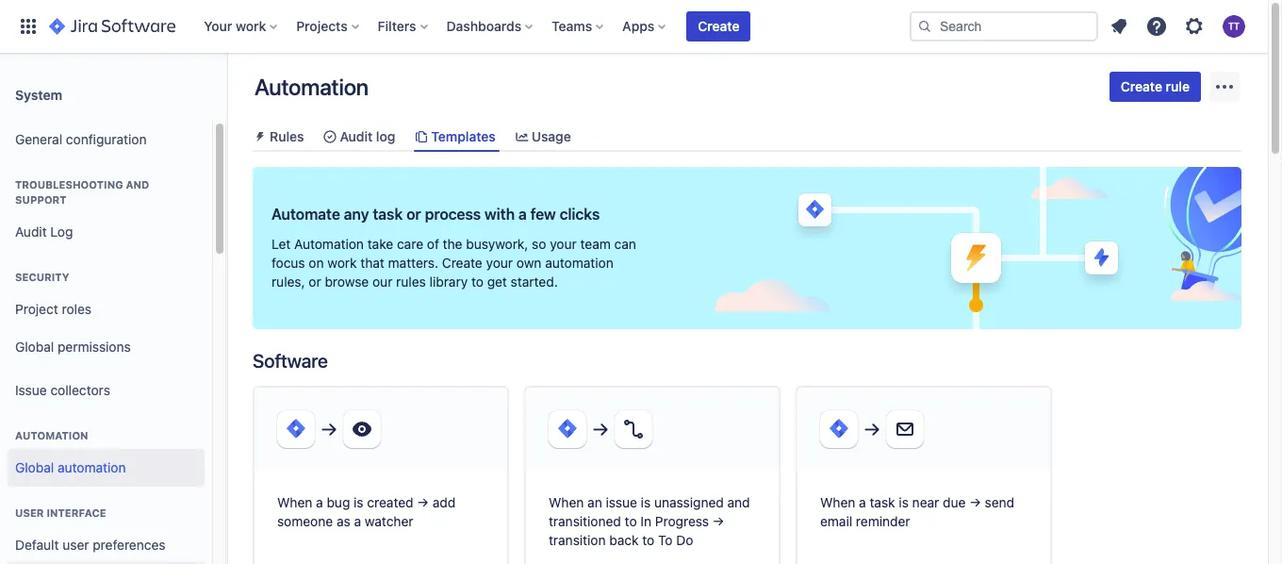 Task type: locate. For each thing, give the bounding box(es) containing it.
1 vertical spatial create
[[1121, 78, 1163, 94]]

global inside automation group
[[15, 459, 54, 475]]

when for when a task is near due → send email reminder
[[821, 494, 856, 511]]

work up browse
[[328, 255, 357, 271]]

0 vertical spatial or
[[407, 206, 421, 223]]

task for a
[[870, 494, 896, 511]]

unassigned
[[655, 494, 724, 511]]

audit inside tab list
[[340, 128, 373, 144]]

audit inside troubleshooting and support "group"
[[15, 223, 47, 239]]

general
[[15, 131, 62, 147]]

rules
[[396, 274, 426, 290]]

create
[[698, 18, 740, 34], [1121, 78, 1163, 94], [442, 255, 483, 271]]

work inside dropdown button
[[236, 18, 266, 34]]

a up reminder
[[859, 494, 867, 511]]

when for when an issue is unassigned and transitioned to in progress → transition back to to do
[[549, 494, 584, 511]]

automation up audit log icon
[[255, 74, 369, 100]]

automate any task or process with a few clicks
[[272, 206, 600, 223]]

your down busywork,
[[486, 255, 513, 271]]

1 vertical spatial audit
[[15, 223, 47, 239]]

with
[[485, 206, 515, 223]]

1 vertical spatial automation
[[294, 236, 364, 252]]

settings image
[[1184, 15, 1206, 38]]

create inside 'button'
[[698, 18, 740, 34]]

an
[[588, 494, 603, 511]]

0 horizontal spatial to
[[472, 274, 484, 290]]

create inside let automation take care of the busywork, so your team can focus on work that matters. create your own automation rules, or browse our rules library to get started.
[[442, 255, 483, 271]]

1 horizontal spatial audit
[[340, 128, 373, 144]]

→ right due on the bottom right
[[970, 494, 982, 511]]

0 horizontal spatial or
[[309, 274, 321, 290]]

create rule button
[[1110, 72, 1202, 102]]

1 horizontal spatial or
[[407, 206, 421, 223]]

task up reminder
[[870, 494, 896, 511]]

2 horizontal spatial is
[[899, 494, 909, 511]]

3 is from the left
[[899, 494, 909, 511]]

1 vertical spatial your
[[486, 255, 513, 271]]

Search field
[[910, 11, 1099, 42]]

when inside when a bug is created → add someone as a watcher
[[277, 494, 313, 511]]

or
[[407, 206, 421, 223], [309, 274, 321, 290]]

→ left add
[[417, 494, 429, 511]]

when a bug is created → add someone as a watcher link
[[253, 386, 524, 564]]

→
[[417, 494, 429, 511], [970, 494, 982, 511], [713, 513, 725, 529]]

actions image
[[1214, 75, 1237, 98]]

2 vertical spatial automation
[[15, 429, 88, 441]]

0 horizontal spatial create
[[442, 255, 483, 271]]

interface
[[47, 507, 106, 519]]

user interface
[[15, 507, 106, 519]]

your right so
[[550, 236, 577, 252]]

0 horizontal spatial work
[[236, 18, 266, 34]]

1 vertical spatial automation
[[58, 459, 126, 475]]

create for create rule
[[1121, 78, 1163, 94]]

2 is from the left
[[641, 494, 651, 511]]

audit left 'log'
[[15, 223, 47, 239]]

2 horizontal spatial create
[[1121, 78, 1163, 94]]

→ down unassigned
[[713, 513, 725, 529]]

is left near
[[899, 494, 909, 511]]

global for global permissions
[[15, 338, 54, 354]]

when inside "when a task is near due → send email reminder"
[[821, 494, 856, 511]]

audit log link
[[8, 213, 205, 251]]

banner
[[0, 0, 1269, 53]]

2 global from the top
[[15, 459, 54, 475]]

1 horizontal spatial is
[[641, 494, 651, 511]]

global inside security group
[[15, 338, 54, 354]]

automation up the on
[[294, 236, 364, 252]]

default user preferences
[[15, 536, 166, 552]]

when a task is near due → send email reminder link
[[796, 386, 1068, 564]]

apps button
[[617, 11, 674, 42]]

teams
[[552, 18, 593, 34]]

is inside when an issue is unassigned and transitioned to in progress → transition back to to do
[[641, 494, 651, 511]]

apps
[[623, 18, 655, 34]]

is inside "when a task is near due → send email reminder"
[[899, 494, 909, 511]]

1 vertical spatial and
[[728, 494, 751, 511]]

1 horizontal spatial and
[[728, 494, 751, 511]]

→ inside when an issue is unassigned and transitioned to in progress → transition back to to do
[[713, 513, 725, 529]]

2 horizontal spatial when
[[821, 494, 856, 511]]

when an issue is unassigned and transitioned to in progress → transition back to to do
[[549, 494, 751, 548]]

2 vertical spatial to
[[643, 532, 655, 548]]

or down the on
[[309, 274, 321, 290]]

search image
[[918, 19, 933, 34]]

global down project
[[15, 338, 54, 354]]

task up take
[[373, 206, 403, 223]]

automation down team
[[545, 255, 614, 271]]

issue collectors
[[15, 382, 110, 398]]

automation inside group
[[58, 459, 126, 475]]

global up user
[[15, 459, 54, 475]]

matters.
[[388, 255, 439, 271]]

when an issue is unassigned and transitioned to in progress → transition back to to do link
[[524, 386, 796, 564]]

0 vertical spatial automation
[[255, 74, 369, 100]]

1 horizontal spatial when
[[549, 494, 584, 511]]

to
[[472, 274, 484, 290], [625, 513, 637, 529], [643, 532, 655, 548]]

1 vertical spatial global
[[15, 459, 54, 475]]

care
[[397, 236, 424, 252]]

when up email
[[821, 494, 856, 511]]

templates
[[431, 128, 496, 144]]

2 horizontal spatial to
[[643, 532, 655, 548]]

to left get
[[472, 274, 484, 290]]

is right bug
[[354, 494, 364, 511]]

rule
[[1167, 78, 1190, 94]]

automation up interface
[[58, 459, 126, 475]]

1 horizontal spatial automation
[[545, 255, 614, 271]]

to
[[658, 532, 673, 548]]

1 when from the left
[[277, 494, 313, 511]]

create down the the
[[442, 255, 483, 271]]

someone
[[277, 513, 333, 529]]

0 horizontal spatial →
[[417, 494, 429, 511]]

1 is from the left
[[354, 494, 364, 511]]

create inside "button"
[[1121, 78, 1163, 94]]

1 horizontal spatial work
[[328, 255, 357, 271]]

0 vertical spatial create
[[698, 18, 740, 34]]

when a bug is created → add someone as a watcher
[[277, 494, 456, 529]]

and inside the troubleshooting and support
[[126, 178, 149, 191]]

team
[[581, 236, 611, 252]]

create left rule
[[1121, 78, 1163, 94]]

security group
[[8, 251, 205, 372]]

back
[[610, 532, 639, 548]]

0 vertical spatial your
[[550, 236, 577, 252]]

notifications image
[[1108, 15, 1131, 38]]

1 vertical spatial task
[[870, 494, 896, 511]]

3 when from the left
[[821, 494, 856, 511]]

work
[[236, 18, 266, 34], [328, 255, 357, 271]]

automation
[[255, 74, 369, 100], [294, 236, 364, 252], [15, 429, 88, 441]]

0 vertical spatial global
[[15, 338, 54, 354]]

user
[[15, 507, 44, 519]]

and down general configuration link
[[126, 178, 149, 191]]

dashboards button
[[441, 11, 541, 42]]

automation
[[545, 255, 614, 271], [58, 459, 126, 475]]

1 vertical spatial work
[[328, 255, 357, 271]]

transitioned
[[549, 513, 622, 529]]

0 vertical spatial work
[[236, 18, 266, 34]]

2 horizontal spatial →
[[970, 494, 982, 511]]

your
[[550, 236, 577, 252], [486, 255, 513, 271]]

1 vertical spatial to
[[625, 513, 637, 529]]

global automation link
[[8, 449, 205, 487]]

reminder
[[856, 513, 911, 529]]

when
[[277, 494, 313, 511], [549, 494, 584, 511], [821, 494, 856, 511]]

and
[[126, 178, 149, 191], [728, 494, 751, 511]]

tab list containing rules
[[245, 121, 1250, 152]]

when up someone
[[277, 494, 313, 511]]

bug
[[327, 494, 350, 511]]

create right the apps popup button
[[698, 18, 740, 34]]

global permissions
[[15, 338, 131, 354]]

0 vertical spatial task
[[373, 206, 403, 223]]

0 vertical spatial automation
[[545, 255, 614, 271]]

global automation
[[15, 459, 126, 475]]

task inside "when a task is near due → send email reminder"
[[870, 494, 896, 511]]

a inside "when a task is near due → send email reminder"
[[859, 494, 867, 511]]

your work button
[[198, 11, 285, 42]]

1 global from the top
[[15, 338, 54, 354]]

0 horizontal spatial is
[[354, 494, 364, 511]]

tab list
[[245, 121, 1250, 152]]

automation inside let automation take care of the busywork, so your team can focus on work that matters. create your own automation rules, or browse our rules library to get started.
[[545, 255, 614, 271]]

0 horizontal spatial and
[[126, 178, 149, 191]]

when a task is near due → send email reminder
[[821, 494, 1015, 529]]

0 horizontal spatial audit
[[15, 223, 47, 239]]

started.
[[511, 274, 558, 290]]

global
[[15, 338, 54, 354], [15, 459, 54, 475]]

a left bug
[[316, 494, 323, 511]]

primary element
[[11, 0, 910, 53]]

in
[[641, 513, 652, 529]]

and right unassigned
[[728, 494, 751, 511]]

work right your
[[236, 18, 266, 34]]

help image
[[1146, 15, 1169, 38]]

0 vertical spatial audit
[[340, 128, 373, 144]]

user
[[63, 536, 89, 552]]

create button
[[687, 11, 751, 42]]

create rule
[[1121, 78, 1190, 94]]

when inside when an issue is unassigned and transitioned to in progress → transition back to to do
[[549, 494, 584, 511]]

1 horizontal spatial task
[[870, 494, 896, 511]]

when up transitioned
[[549, 494, 584, 511]]

jira software image
[[49, 15, 176, 38], [49, 15, 176, 38]]

preferences
[[93, 536, 166, 552]]

1 horizontal spatial your
[[550, 236, 577, 252]]

0 vertical spatial and
[[126, 178, 149, 191]]

2 vertical spatial create
[[442, 255, 483, 271]]

to left to
[[643, 532, 655, 548]]

automation up global automation
[[15, 429, 88, 441]]

can
[[615, 236, 637, 252]]

a
[[519, 206, 527, 223], [316, 494, 323, 511], [859, 494, 867, 511], [354, 513, 361, 529]]

is for task
[[899, 494, 909, 511]]

is up in
[[641, 494, 651, 511]]

to inside let automation take care of the busywork, so your team can focus on work that matters. create your own automation rules, or browse our rules library to get started.
[[472, 274, 484, 290]]

2 when from the left
[[549, 494, 584, 511]]

is for issue
[[641, 494, 651, 511]]

1 horizontal spatial create
[[698, 18, 740, 34]]

0 horizontal spatial task
[[373, 206, 403, 223]]

to left in
[[625, 513, 637, 529]]

issue
[[15, 382, 47, 398]]

1 vertical spatial or
[[309, 274, 321, 290]]

1 horizontal spatial →
[[713, 513, 725, 529]]

0 vertical spatial to
[[472, 274, 484, 290]]

is inside when a bug is created → add someone as a watcher
[[354, 494, 364, 511]]

audit right audit log icon
[[340, 128, 373, 144]]

or up care
[[407, 206, 421, 223]]

0 horizontal spatial automation
[[58, 459, 126, 475]]

0 horizontal spatial when
[[277, 494, 313, 511]]



Task type: vqa. For each thing, say whether or not it's contained in the screenshot.
the projects
yes



Task type: describe. For each thing, give the bounding box(es) containing it.
log
[[376, 128, 396, 144]]

configuration
[[66, 131, 147, 147]]

audit for audit log
[[15, 223, 47, 239]]

security
[[15, 271, 69, 283]]

of
[[427, 236, 439, 252]]

focus
[[272, 255, 305, 271]]

rules
[[270, 128, 304, 144]]

rules image
[[253, 129, 268, 144]]

our
[[373, 274, 393, 290]]

do
[[677, 532, 694, 548]]

log
[[50, 223, 73, 239]]

watcher
[[365, 513, 414, 529]]

roles
[[62, 301, 92, 317]]

default user preferences link
[[8, 526, 205, 564]]

project roles link
[[8, 291, 205, 328]]

a left few
[[519, 206, 527, 223]]

issue collectors link
[[8, 372, 205, 409]]

appswitcher icon image
[[17, 15, 40, 38]]

and inside when an issue is unassigned and transitioned to in progress → transition back to to do
[[728, 494, 751, 511]]

filters button
[[372, 11, 435, 42]]

created
[[367, 494, 414, 511]]

get
[[487, 274, 507, 290]]

browse
[[325, 274, 369, 290]]

troubleshooting
[[15, 178, 123, 191]]

troubleshooting and support group
[[8, 158, 205, 257]]

automation inside group
[[15, 429, 88, 441]]

busywork,
[[466, 236, 529, 252]]

on
[[309, 255, 324, 271]]

audit log
[[340, 128, 396, 144]]

rules,
[[272, 274, 305, 290]]

any
[[344, 206, 369, 223]]

projects button
[[291, 11, 367, 42]]

default
[[15, 536, 59, 552]]

collectors
[[50, 382, 110, 398]]

task for any
[[373, 206, 403, 223]]

so
[[532, 236, 547, 252]]

general configuration
[[15, 131, 147, 147]]

work inside let automation take care of the busywork, so your team can focus on work that matters. create your own automation rules, or browse our rules library to get started.
[[328, 255, 357, 271]]

troubleshooting and support
[[15, 178, 149, 206]]

→ inside "when a task is near due → send email reminder"
[[970, 494, 982, 511]]

usage
[[532, 128, 571, 144]]

dashboards
[[447, 18, 522, 34]]

usage image
[[515, 129, 530, 144]]

audit for audit log
[[340, 128, 373, 144]]

the
[[443, 236, 463, 252]]

permissions
[[58, 338, 131, 354]]

own
[[517, 255, 542, 271]]

automate
[[272, 206, 340, 223]]

email
[[821, 513, 853, 529]]

transition
[[549, 532, 606, 548]]

clicks
[[560, 206, 600, 223]]

create for create
[[698, 18, 740, 34]]

global for global automation
[[15, 459, 54, 475]]

due
[[943, 494, 966, 511]]

audit log image
[[323, 129, 338, 144]]

banner containing your work
[[0, 0, 1269, 53]]

few
[[531, 206, 556, 223]]

1 horizontal spatial to
[[625, 513, 637, 529]]

a right as
[[354, 513, 361, 529]]

teams button
[[546, 11, 611, 42]]

add
[[433, 494, 456, 511]]

filters
[[378, 18, 417, 34]]

automation group
[[8, 409, 205, 492]]

or inside let automation take care of the busywork, so your team can focus on work that matters. create your own automation rules, or browse our rules library to get started.
[[309, 274, 321, 290]]

user interface group
[[8, 487, 205, 564]]

issue
[[606, 494, 638, 511]]

→ inside when a bug is created → add someone as a watcher
[[417, 494, 429, 511]]

your profile and settings image
[[1223, 15, 1246, 38]]

let automation take care of the busywork, so your team can focus on work that matters. create your own automation rules, or browse our rules library to get started.
[[272, 236, 637, 290]]

support
[[15, 193, 67, 206]]

near
[[913, 494, 940, 511]]

progress
[[655, 513, 709, 529]]

when for when a bug is created → add someone as a watcher
[[277, 494, 313, 511]]

library
[[430, 274, 468, 290]]

as
[[337, 513, 351, 529]]

templates image
[[414, 129, 430, 144]]

that
[[361, 255, 385, 271]]

project
[[15, 301, 58, 317]]

project roles
[[15, 301, 92, 317]]

global permissions link
[[8, 328, 205, 366]]

0 horizontal spatial your
[[486, 255, 513, 271]]

your
[[204, 18, 232, 34]]

process
[[425, 206, 481, 223]]

take
[[368, 236, 394, 252]]

system
[[15, 86, 62, 102]]

send
[[985, 494, 1015, 511]]

automation inside let automation take care of the busywork, so your team can focus on work that matters. create your own automation rules, or browse our rules library to get started.
[[294, 236, 364, 252]]

is for bug
[[354, 494, 364, 511]]

projects
[[296, 18, 348, 34]]

software
[[253, 350, 328, 372]]

audit log
[[15, 223, 73, 239]]



